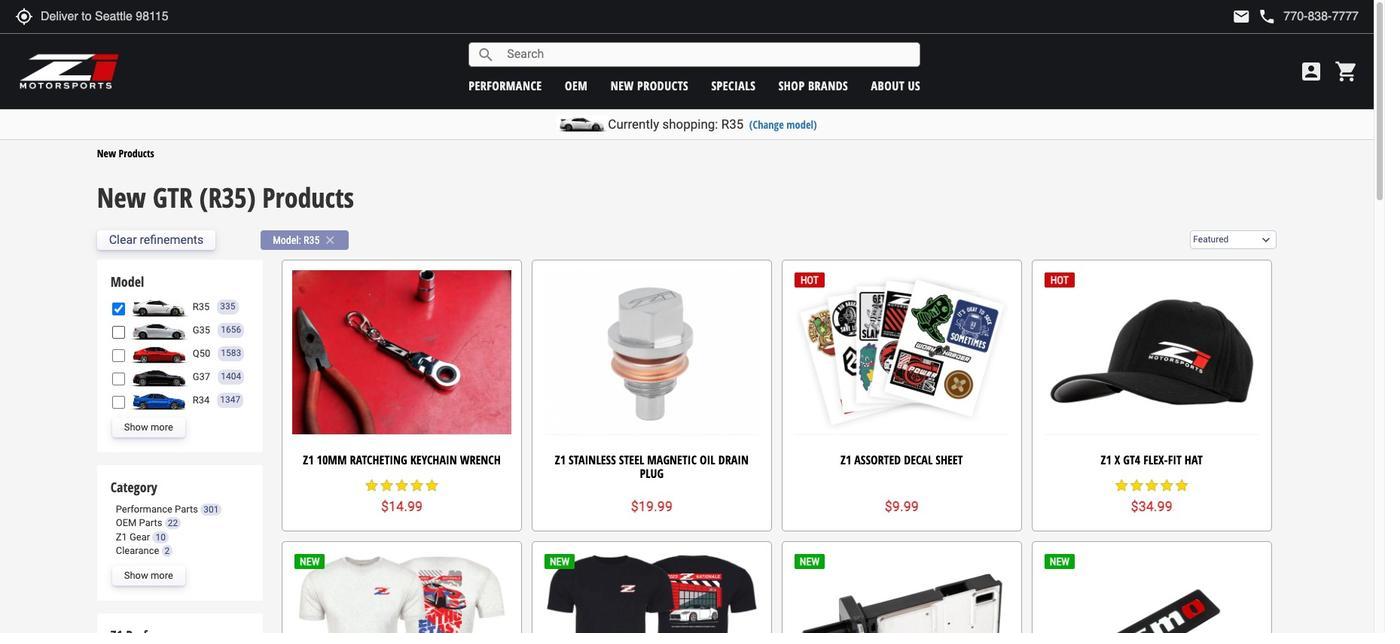 Task type: describe. For each thing, give the bounding box(es) containing it.
5 star from the left
[[425, 478, 440, 494]]

z1 for z1 stainless steel magnetic oil drain plug
[[555, 452, 566, 469]]

new
[[611, 77, 634, 94]]

335
[[220, 302, 235, 312]]

fit
[[1168, 452, 1182, 469]]

about
[[871, 77, 905, 94]]

2 star from the left
[[379, 478, 394, 494]]

new products
[[611, 77, 689, 94]]

model
[[111, 273, 144, 291]]

(r35)
[[199, 179, 256, 216]]

z1 for z1 assorted decal sheet
[[841, 452, 852, 469]]

shop brands link
[[779, 77, 849, 94]]

1404
[[221, 372, 241, 382]]

0 horizontal spatial parts
[[139, 518, 162, 529]]

stainless
[[569, 452, 616, 469]]

shopping:
[[663, 117, 718, 132]]

account_box link
[[1296, 60, 1328, 84]]

decal
[[904, 452, 933, 469]]

g37
[[193, 371, 210, 383]]

gt4
[[1124, 452, 1141, 469]]

mail phone
[[1233, 8, 1277, 26]]

show more for category
[[124, 570, 173, 581]]

about us
[[871, 77, 921, 94]]

1 horizontal spatial parts
[[175, 504, 198, 515]]

1 horizontal spatial oem
[[565, 77, 588, 94]]

1583
[[221, 348, 241, 359]]

2 vertical spatial r35
[[193, 301, 210, 313]]

keychain
[[410, 452, 457, 469]]

currently shopping: r35 (change model)
[[608, 117, 817, 132]]

1 horizontal spatial products
[[262, 179, 354, 216]]

(change model) link
[[750, 118, 817, 132]]

1 star from the left
[[364, 478, 379, 494]]

products
[[638, 77, 689, 94]]

nissan skyline coupe sedan r34 gtr gt-r bnr34 gts-t gtst gts awd attesa 1999 2000 2001 2002 rb20det rb25de rb25det rb26dett z1 motorsports image
[[129, 391, 189, 411]]

mail
[[1233, 8, 1251, 26]]

shop
[[779, 77, 805, 94]]

performance
[[469, 77, 542, 94]]

show more for model
[[124, 422, 173, 433]]

z1 x gt4 flex-fit hat
[[1101, 452, 1203, 469]]

specials link
[[712, 77, 756, 94]]

gtr
[[153, 179, 193, 216]]

sheet
[[936, 452, 963, 469]]

shopping_cart link
[[1331, 60, 1359, 84]]

Search search field
[[495, 43, 920, 66]]

9 star from the left
[[1160, 478, 1175, 494]]

oil
[[700, 452, 716, 469]]

1656
[[221, 325, 241, 336]]

10mm
[[317, 452, 347, 469]]

star star star star star $34.99
[[1115, 478, 1190, 515]]

new for new products
[[97, 146, 116, 161]]

z1 for z1 x gt4 flex-fit hat
[[1101, 452, 1112, 469]]

brands
[[809, 77, 849, 94]]

model:
[[273, 234, 301, 246]]

z1 stainless steel magnetic oil drain plug
[[555, 452, 749, 482]]

z1 inside category performance parts 301 oem parts 22 z1 gear 10 clearance 2
[[116, 532, 127, 543]]

my_location
[[15, 8, 33, 26]]

drain
[[719, 452, 749, 469]]

clear
[[109, 233, 137, 247]]

about us link
[[871, 77, 921, 94]]

r34
[[193, 395, 210, 406]]

flex-
[[1144, 452, 1168, 469]]

z1 10mm ratcheting keychain wrench
[[303, 452, 501, 469]]

model: r35 close
[[273, 233, 337, 247]]

infiniti g37 coupe sedan convertible v36 cv36 hv36 skyline 2008 2009 2010 2011 2012 2013 3.7l vq37vhr z1 motorsports image
[[129, 368, 189, 387]]

$19.99
[[631, 499, 673, 515]]

wrench
[[460, 452, 501, 469]]

oem link
[[565, 77, 588, 94]]

nissan r35 gtr gt-r awd twin turbo 2009 2010 2011 2012 2013 2014 2015 2016 2017 2018 2019 2020 vr38dett z1 motorsports image
[[129, 298, 189, 317]]

301
[[204, 505, 219, 515]]

shop brands
[[779, 77, 849, 94]]

oem inside category performance parts 301 oem parts 22 z1 gear 10 clearance 2
[[116, 518, 137, 529]]

ratcheting
[[350, 452, 407, 469]]

mail link
[[1233, 8, 1251, 26]]

close
[[323, 233, 337, 247]]

gear
[[130, 532, 150, 543]]

(change
[[750, 118, 784, 132]]

$9.99
[[885, 499, 919, 515]]

account_box
[[1300, 60, 1324, 84]]

clearance
[[116, 546, 159, 557]]



Task type: vqa. For each thing, say whether or not it's contained in the screenshot.
designed within 'The Sparco R368 steering wheel is a 380mm diameter, 3 spoke semi-dished wheel trimmed in black suede with a Sparco logo. It is a competition steering wheel designed for use in saloon racing or rally cars.'
no



Task type: locate. For each thing, give the bounding box(es) containing it.
z1 left stainless
[[555, 452, 566, 469]]

category
[[111, 478, 157, 496]]

2 new from the top
[[97, 179, 146, 216]]

show more button
[[112, 418, 185, 438], [112, 567, 185, 586]]

products up 'model: r35 close'
[[262, 179, 354, 216]]

oem up the gear
[[116, 518, 137, 529]]

show for category
[[124, 570, 148, 581]]

1 vertical spatial show more button
[[112, 567, 185, 586]]

$14.99
[[381, 499, 423, 515]]

22
[[168, 519, 178, 529]]

0 vertical spatial r35
[[722, 117, 744, 132]]

r35 inside 'model: r35 close'
[[304, 234, 320, 246]]

infiniti q50 sedan hybrid v37 2014 2015 2016 2017 2018 2019 2020 vq37vhr 2.0t 3.0t 3.7l red sport redsport vr30ddtt z1 motorsports image
[[129, 344, 189, 364]]

10
[[156, 533, 166, 543]]

3 star from the left
[[394, 478, 410, 494]]

q50
[[193, 348, 210, 359]]

show more down nissan skyline coupe sedan r34 gtr gt-r bnr34 gts-t gtst gts awd attesa 1999 2000 2001 2002 rb20det rb25de rb25det rb26dett z1 motorsports "image"
[[124, 422, 173, 433]]

1347
[[220, 395, 241, 406]]

more down nissan skyline coupe sedan r34 gtr gt-r bnr34 gts-t gtst gts awd attesa 1999 2000 2001 2002 rb20det rb25de rb25det rb26dett z1 motorsports "image"
[[151, 422, 173, 433]]

currently
[[608, 117, 659, 132]]

6 star from the left
[[1115, 478, 1130, 494]]

2 more from the top
[[151, 570, 173, 581]]

show more button down clearance
[[112, 567, 185, 586]]

show more button for category
[[112, 567, 185, 586]]

g35
[[193, 325, 210, 336]]

more down 2 on the left bottom of page
[[151, 570, 173, 581]]

parts
[[175, 504, 198, 515], [139, 518, 162, 529]]

r35 left '(change'
[[722, 117, 744, 132]]

assorted
[[855, 452, 901, 469]]

show
[[124, 422, 148, 433], [124, 570, 148, 581]]

more for model
[[151, 422, 173, 433]]

1 vertical spatial show
[[124, 570, 148, 581]]

0 vertical spatial show
[[124, 422, 148, 433]]

z1 inside z1 stainless steel magnetic oil drain plug
[[555, 452, 566, 469]]

0 vertical spatial show more
[[124, 422, 173, 433]]

$34.99
[[1131, 499, 1173, 515]]

0 vertical spatial new
[[97, 146, 116, 161]]

0 vertical spatial oem
[[565, 77, 588, 94]]

10 star from the left
[[1175, 478, 1190, 494]]

show for model
[[124, 422, 148, 433]]

refinements
[[140, 233, 204, 247]]

r35
[[722, 117, 744, 132], [304, 234, 320, 246], [193, 301, 210, 313]]

plug
[[640, 465, 664, 482]]

1 vertical spatial new
[[97, 179, 146, 216]]

z1 left the gear
[[116, 532, 127, 543]]

steel
[[619, 452, 645, 469]]

new products link
[[611, 77, 689, 94]]

0 vertical spatial show more button
[[112, 418, 185, 438]]

2
[[165, 547, 170, 557]]

1 vertical spatial oem
[[116, 518, 137, 529]]

hat
[[1185, 452, 1203, 469]]

oem left new at left
[[565, 77, 588, 94]]

None checkbox
[[112, 303, 125, 315], [112, 326, 125, 339], [112, 396, 125, 409], [112, 303, 125, 315], [112, 326, 125, 339], [112, 396, 125, 409]]

1 vertical spatial products
[[262, 179, 354, 216]]

8 star from the left
[[1145, 478, 1160, 494]]

2 show from the top
[[124, 570, 148, 581]]

0 vertical spatial more
[[151, 422, 173, 433]]

new products
[[97, 146, 154, 161]]

0 vertical spatial products
[[119, 146, 154, 161]]

new products link
[[97, 146, 154, 161]]

phone
[[1259, 8, 1277, 26]]

star
[[364, 478, 379, 494], [379, 478, 394, 494], [394, 478, 410, 494], [410, 478, 425, 494], [425, 478, 440, 494], [1115, 478, 1130, 494], [1130, 478, 1145, 494], [1145, 478, 1160, 494], [1160, 478, 1175, 494], [1175, 478, 1190, 494]]

0 vertical spatial parts
[[175, 504, 198, 515]]

1 more from the top
[[151, 422, 173, 433]]

performance link
[[469, 77, 542, 94]]

show more
[[124, 422, 173, 433], [124, 570, 173, 581]]

r35 up g35
[[193, 301, 210, 313]]

1 show more from the top
[[124, 422, 173, 433]]

r35 left close at top
[[304, 234, 320, 246]]

performance
[[116, 504, 172, 515]]

specials
[[712, 77, 756, 94]]

2 show more button from the top
[[112, 567, 185, 586]]

phone link
[[1259, 8, 1359, 26]]

parts down performance
[[139, 518, 162, 529]]

products
[[119, 146, 154, 161], [262, 179, 354, 216]]

7 star from the left
[[1130, 478, 1145, 494]]

products up gtr in the left of the page
[[119, 146, 154, 161]]

oem
[[565, 77, 588, 94], [116, 518, 137, 529]]

more
[[151, 422, 173, 433], [151, 570, 173, 581]]

z1 assorted decal sheet
[[841, 452, 963, 469]]

new for new gtr (r35) products
[[97, 179, 146, 216]]

magnetic
[[647, 452, 697, 469]]

0 horizontal spatial products
[[119, 146, 154, 161]]

clear refinements
[[109, 233, 204, 247]]

z1 for z1 10mm ratcheting keychain wrench
[[303, 452, 314, 469]]

search
[[477, 46, 495, 64]]

1 new from the top
[[97, 146, 116, 161]]

x
[[1115, 452, 1121, 469]]

z1 left assorted
[[841, 452, 852, 469]]

z1 left 10mm
[[303, 452, 314, 469]]

0 horizontal spatial r35
[[193, 301, 210, 313]]

us
[[908, 77, 921, 94]]

1 vertical spatial more
[[151, 570, 173, 581]]

new
[[97, 146, 116, 161], [97, 179, 146, 216]]

None checkbox
[[112, 349, 125, 362], [112, 373, 125, 385], [112, 349, 125, 362], [112, 373, 125, 385]]

z1
[[303, 452, 314, 469], [555, 452, 566, 469], [841, 452, 852, 469], [1101, 452, 1112, 469], [116, 532, 127, 543]]

show down nissan skyline coupe sedan r34 gtr gt-r bnr34 gts-t gtst gts awd attesa 1999 2000 2001 2002 rb20det rb25de rb25det rb26dett z1 motorsports "image"
[[124, 422, 148, 433]]

category performance parts 301 oem parts 22 z1 gear 10 clearance 2
[[111, 478, 219, 557]]

show more down clearance
[[124, 570, 173, 581]]

2 show more from the top
[[124, 570, 173, 581]]

1 show more button from the top
[[112, 418, 185, 438]]

model)
[[787, 118, 817, 132]]

more for category
[[151, 570, 173, 581]]

z1 motorsports logo image
[[19, 53, 120, 90]]

4 star from the left
[[410, 478, 425, 494]]

1 vertical spatial show more
[[124, 570, 173, 581]]

show more button down nissan skyline coupe sedan r34 gtr gt-r bnr34 gts-t gtst gts awd attesa 1999 2000 2001 2002 rb20det rb25de rb25det rb26dett z1 motorsports "image"
[[112, 418, 185, 438]]

1 vertical spatial r35
[[304, 234, 320, 246]]

star star star star star $14.99
[[364, 478, 440, 515]]

parts up 22
[[175, 504, 198, 515]]

0 horizontal spatial oem
[[116, 518, 137, 529]]

z1 left 'x'
[[1101, 452, 1112, 469]]

show more button for model
[[112, 418, 185, 438]]

clear refinements button
[[97, 230, 216, 250]]

show down clearance
[[124, 570, 148, 581]]

1 vertical spatial parts
[[139, 518, 162, 529]]

1 show from the top
[[124, 422, 148, 433]]

infiniti g35 coupe sedan v35 v36 skyline 2003 2004 2005 2006 2007 2008 3.5l vq35de revup rev up vq35hr z1 motorsports image
[[129, 321, 189, 341]]

1 horizontal spatial r35
[[304, 234, 320, 246]]

new gtr (r35) products
[[97, 179, 354, 216]]

shopping_cart
[[1335, 60, 1359, 84]]

2 horizontal spatial r35
[[722, 117, 744, 132]]



